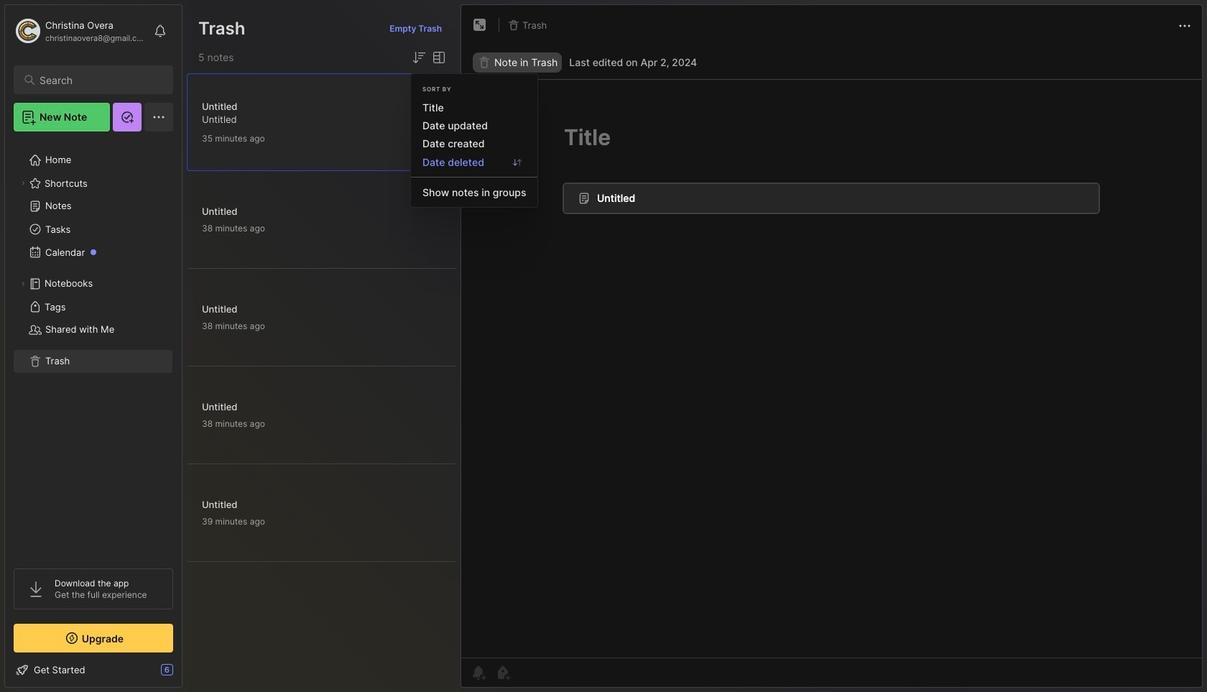 Task type: describe. For each thing, give the bounding box(es) containing it.
Sort options field
[[411, 49, 428, 66]]

Account field
[[14, 17, 147, 45]]

note window element
[[461, 4, 1204, 692]]

none search field inside main element
[[40, 71, 160, 88]]

main element
[[0, 0, 187, 692]]

dropdown list menu
[[411, 98, 538, 201]]

View options field
[[428, 49, 448, 66]]

click to collapse image
[[182, 666, 192, 683]]



Task type: vqa. For each thing, say whether or not it's contained in the screenshot.
Main Element
yes



Task type: locate. For each thing, give the bounding box(es) containing it.
add tag image
[[495, 664, 512, 682]]

expand note image
[[472, 17, 489, 34]]

tree inside main element
[[5, 140, 182, 556]]

more actions image
[[1177, 17, 1194, 34]]

More actions field
[[1177, 16, 1194, 34]]

None search field
[[40, 71, 160, 88]]

tree
[[5, 140, 182, 556]]

Search text field
[[40, 73, 160, 87]]

Note Editor text field
[[462, 79, 1203, 658]]

expand notebooks image
[[19, 280, 27, 288]]

add a reminder image
[[470, 664, 487, 682]]

Help and Learning task checklist field
[[5, 659, 182, 682]]



